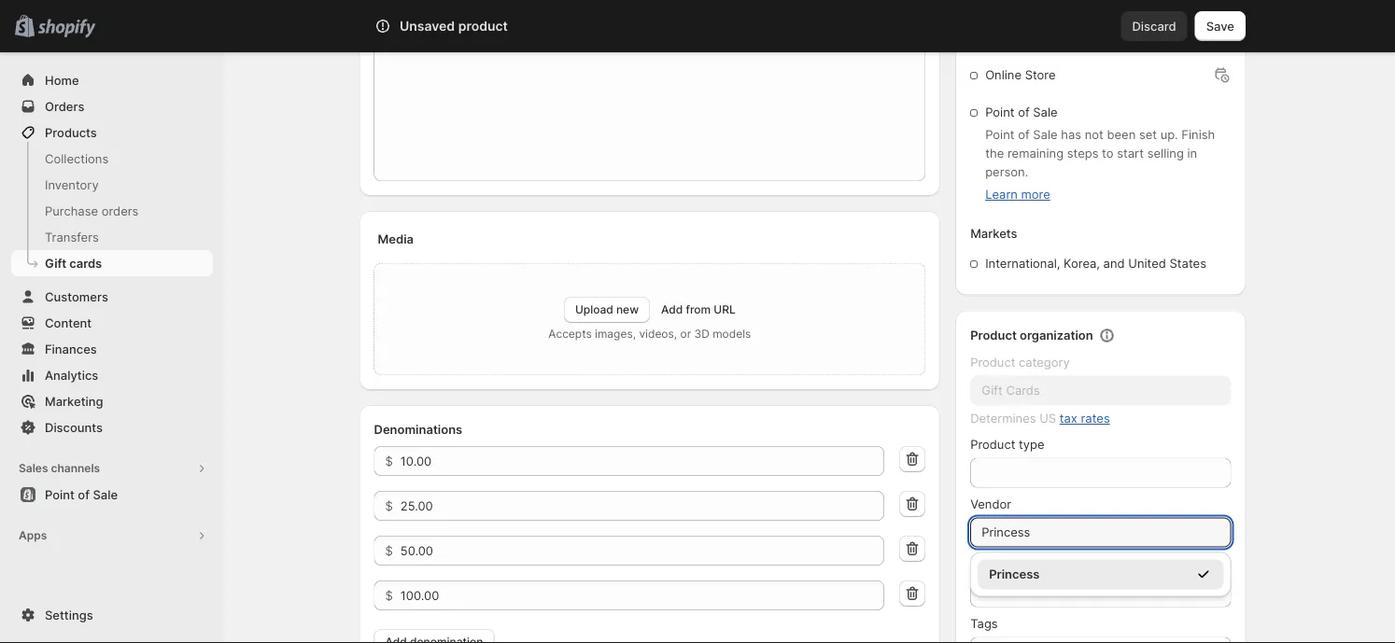 Task type: locate. For each thing, give the bounding box(es) containing it.
url
[[714, 303, 736, 317]]

product down product organization
[[970, 355, 1016, 370]]

channels up store
[[1005, 38, 1057, 52]]

purchase
[[45, 204, 98, 218]]

0 vertical spatial $ text field
[[400, 491, 885, 521]]

models
[[713, 327, 751, 341]]

home
[[45, 73, 79, 87]]

content
[[45, 316, 92, 330]]

determines us tax rates
[[970, 411, 1110, 426]]

sales channels
[[970, 38, 1057, 52], [19, 462, 100, 475]]

add from url
[[661, 303, 736, 317]]

finances
[[45, 342, 97, 356]]

been
[[1107, 127, 1136, 142]]

orders
[[45, 99, 84, 113]]

$ text field
[[400, 491, 885, 521], [400, 536, 885, 566]]

sales
[[970, 38, 1002, 52], [19, 462, 48, 475]]

vendor
[[970, 497, 1012, 512]]

2 vertical spatial product
[[970, 438, 1016, 452]]

1 vertical spatial sale
[[1033, 127, 1058, 142]]

$ text field
[[400, 446, 885, 476], [400, 581, 885, 611]]

point up the
[[985, 127, 1015, 142]]

0 horizontal spatial sales channels
[[19, 462, 100, 475]]

princess
[[989, 567, 1040, 582]]

1 horizontal spatial sales
[[970, 38, 1002, 52]]

of
[[1018, 105, 1030, 120], [1018, 127, 1030, 142], [78, 487, 90, 502]]

2 vertical spatial sale
[[93, 487, 118, 502]]

channels inside button
[[51, 462, 100, 475]]

point of sale down the sales channels button
[[45, 487, 118, 502]]

accepts
[[549, 327, 592, 341]]

upload
[[575, 303, 613, 317]]

has
[[1061, 127, 1081, 142]]

customers
[[45, 290, 108, 304]]

1 horizontal spatial collections
[[970, 557, 1034, 572]]

1 vertical spatial of
[[1018, 127, 1030, 142]]

1 horizontal spatial sales channels
[[970, 38, 1057, 52]]

0 vertical spatial $ text field
[[400, 446, 885, 476]]

of up remaining
[[1018, 127, 1030, 142]]

1 $ from the top
[[385, 454, 393, 468]]

point of sale down the online store
[[985, 105, 1058, 120]]

international, korea, and united states
[[985, 256, 1207, 271]]

of down the online store
[[1018, 105, 1030, 120]]

product
[[458, 18, 508, 34]]

point
[[985, 105, 1015, 120], [985, 127, 1015, 142], [45, 487, 75, 502]]

2 product from the top
[[970, 355, 1016, 370]]

discounts
[[45, 420, 103, 435]]

1 vertical spatial collections
[[970, 557, 1034, 572]]

2 vertical spatial of
[[78, 487, 90, 502]]

0 vertical spatial point of sale
[[985, 105, 1058, 120]]

save button
[[1195, 11, 1246, 41]]

product up product category
[[970, 328, 1017, 343]]

in
[[1187, 146, 1197, 161]]

1 product from the top
[[970, 328, 1017, 343]]

point of sale
[[985, 105, 1058, 120], [45, 487, 118, 502]]

0 horizontal spatial channels
[[51, 462, 100, 475]]

collections inside collections link
[[45, 151, 109, 166]]

2 $ from the top
[[385, 499, 393, 513]]

sale
[[1033, 105, 1058, 120], [1033, 127, 1058, 142], [93, 487, 118, 502]]

0 vertical spatial collections
[[45, 151, 109, 166]]

4 $ from the top
[[385, 588, 393, 603]]

1 $ text field from the top
[[400, 491, 885, 521]]

product category
[[970, 355, 1070, 370]]

0 horizontal spatial point of sale
[[45, 487, 118, 502]]

transfers link
[[11, 224, 213, 250]]

type
[[1019, 438, 1045, 452]]

apps button
[[11, 523, 213, 549]]

us
[[1040, 411, 1056, 426]]

1 vertical spatial point of sale
[[45, 487, 118, 502]]

1 vertical spatial $ text field
[[400, 536, 885, 566]]

0 vertical spatial sale
[[1033, 105, 1058, 120]]

sale down the sales channels button
[[93, 487, 118, 502]]

of down the sales channels button
[[78, 487, 90, 502]]

from
[[686, 303, 711, 317]]

collections up the "inventory"
[[45, 151, 109, 166]]

sales channels down the discounts
[[19, 462, 100, 475]]

content link
[[11, 310, 213, 336]]

product down "determines"
[[970, 438, 1016, 452]]

0 horizontal spatial collections
[[45, 151, 109, 166]]

the
[[985, 146, 1004, 161]]

point of sale has not been set up. finish the remaining steps to start selling in person. learn more
[[985, 127, 1215, 202]]

0 horizontal spatial sales
[[19, 462, 48, 475]]

products
[[45, 125, 97, 140]]

apps
[[19, 529, 47, 543]]

1 vertical spatial product
[[970, 355, 1016, 370]]

3 $ from the top
[[385, 544, 393, 558]]

channels down the discounts
[[51, 462, 100, 475]]

orders
[[102, 204, 139, 218]]

set
[[1139, 127, 1157, 142]]

2 vertical spatial point
[[45, 487, 75, 502]]

channels
[[1005, 38, 1057, 52], [51, 462, 100, 475]]

sales channels inside button
[[19, 462, 100, 475]]

learn
[[985, 187, 1018, 202]]

1 vertical spatial sales channels
[[19, 462, 100, 475]]

$ for 1st $ text field from the top of the page
[[385, 454, 393, 468]]

1 horizontal spatial point of sale
[[985, 105, 1058, 120]]

1 vertical spatial point
[[985, 127, 1015, 142]]

Product type text field
[[970, 458, 1231, 488]]

product for product category
[[970, 355, 1016, 370]]

sale down store
[[1033, 105, 1058, 120]]

1 vertical spatial channels
[[51, 462, 100, 475]]

markets
[[970, 226, 1017, 241]]

search
[[450, 19, 490, 33]]

1 vertical spatial $ text field
[[400, 581, 885, 611]]

0 vertical spatial sales channels
[[970, 38, 1057, 52]]

transfers
[[45, 230, 99, 244]]

0 vertical spatial channels
[[1005, 38, 1057, 52]]

3 product from the top
[[970, 438, 1016, 452]]

shopify image
[[38, 19, 95, 38]]

sales down the discounts
[[19, 462, 48, 475]]

steps
[[1067, 146, 1099, 161]]

or
[[680, 327, 691, 341]]

1 vertical spatial sales
[[19, 462, 48, 475]]

$
[[385, 454, 393, 468], [385, 499, 393, 513], [385, 544, 393, 558], [385, 588, 393, 603]]

product
[[970, 328, 1017, 343], [970, 355, 1016, 370], [970, 438, 1016, 452]]

inventory
[[45, 177, 99, 192]]

sales up online
[[970, 38, 1002, 52]]

discounts link
[[11, 415, 213, 441]]

point up apps
[[45, 487, 75, 502]]

selling
[[1147, 146, 1184, 161]]

0 vertical spatial product
[[970, 328, 1017, 343]]

sale up remaining
[[1033, 127, 1058, 142]]

collections down vendor at right
[[970, 557, 1034, 572]]

point down online
[[985, 105, 1015, 120]]

$ for 2nd $ text field from the top of the page
[[385, 588, 393, 603]]

analytics link
[[11, 362, 213, 389]]

search button
[[420, 11, 961, 41]]

sales channels up the online store
[[970, 38, 1057, 52]]

international,
[[985, 256, 1060, 271]]



Task type: describe. For each thing, give the bounding box(es) containing it.
unsaved product
[[400, 18, 508, 34]]

states
[[1170, 256, 1207, 271]]

sale inside point of sale has not been set up. finish the remaining steps to start selling in person. learn more
[[1033, 127, 1058, 142]]

product organization
[[970, 328, 1093, 343]]

customers link
[[11, 284, 213, 310]]

point of sale link
[[11, 482, 213, 508]]

person.
[[985, 165, 1028, 179]]

videos,
[[639, 327, 677, 341]]

collections link
[[11, 146, 213, 172]]

upload new button
[[564, 297, 650, 323]]

product for product organization
[[970, 328, 1017, 343]]

images,
[[595, 327, 636, 341]]

start
[[1117, 146, 1144, 161]]

organization
[[1020, 328, 1093, 343]]

1 horizontal spatial channels
[[1005, 38, 1057, 52]]

and
[[1104, 256, 1125, 271]]

korea,
[[1064, 256, 1100, 271]]

store
[[1025, 68, 1056, 82]]

finish
[[1182, 127, 1215, 142]]

discard
[[1132, 19, 1176, 33]]

upload new
[[575, 303, 639, 317]]

more
[[1021, 187, 1050, 202]]

point of sale button
[[0, 482, 224, 508]]

gift
[[45, 256, 66, 270]]

rates
[[1081, 411, 1110, 426]]

gift cards
[[45, 256, 102, 270]]

settings link
[[11, 602, 213, 629]]

tax
[[1060, 411, 1078, 426]]

Vendor text field
[[970, 518, 1231, 548]]

denominations
[[374, 422, 462, 437]]

sales inside button
[[19, 462, 48, 475]]

up.
[[1161, 127, 1178, 142]]

unsaved
[[400, 18, 455, 34]]

2 $ text field from the top
[[400, 536, 885, 566]]

of inside button
[[78, 487, 90, 502]]

inventory link
[[11, 172, 213, 198]]

marketing
[[45, 394, 103, 409]]

tags
[[970, 617, 998, 631]]

category
[[1019, 355, 1070, 370]]

princess option
[[970, 560, 1231, 590]]

finances link
[[11, 336, 213, 362]]

3d
[[694, 327, 710, 341]]

online
[[985, 68, 1022, 82]]

0 vertical spatial point
[[985, 105, 1015, 120]]

learn more link
[[985, 187, 1050, 202]]

point inside point of sale has not been set up. finish the remaining steps to start selling in person. learn more
[[985, 127, 1015, 142]]

accepts images, videos, or 3d models
[[549, 327, 751, 341]]

purchase orders link
[[11, 198, 213, 224]]

$ for second $ text box from the bottom
[[385, 499, 393, 513]]

tax rates link
[[1060, 411, 1110, 426]]

remaining
[[1008, 146, 1064, 161]]

media
[[378, 232, 414, 246]]

cards
[[69, 256, 102, 270]]

purchase orders
[[45, 204, 139, 218]]

point inside button
[[45, 487, 75, 502]]

0 vertical spatial of
[[1018, 105, 1030, 120]]

Tags text field
[[970, 637, 1231, 643]]

0 vertical spatial sales
[[970, 38, 1002, 52]]

save
[[1206, 19, 1235, 33]]

new
[[616, 303, 639, 317]]

online store
[[985, 68, 1056, 82]]

product for product type
[[970, 438, 1016, 452]]

united
[[1128, 256, 1166, 271]]

$ for second $ text box from the top of the page
[[385, 544, 393, 558]]

of inside point of sale has not been set up. finish the remaining steps to start selling in person. learn more
[[1018, 127, 1030, 142]]

point of sale inside button
[[45, 487, 118, 502]]

product type
[[970, 438, 1045, 452]]

1 $ text field from the top
[[400, 446, 885, 476]]

products link
[[11, 120, 213, 146]]

Product category text field
[[970, 376, 1231, 406]]

discard button
[[1121, 11, 1188, 41]]

home link
[[11, 67, 213, 93]]

add from url button
[[661, 303, 736, 317]]

sales channels button
[[11, 456, 213, 482]]

determines
[[970, 411, 1036, 426]]

2 $ text field from the top
[[400, 581, 885, 611]]

add
[[661, 303, 683, 317]]

Collections text field
[[970, 578, 1231, 608]]

sale inside button
[[93, 487, 118, 502]]

marketing link
[[11, 389, 213, 415]]

orders link
[[11, 93, 213, 120]]

analytics
[[45, 368, 98, 382]]

to
[[1102, 146, 1114, 161]]

gift cards link
[[11, 250, 213, 276]]



Task type: vqa. For each thing, say whether or not it's contained in the screenshot.
Maximum discount uses
no



